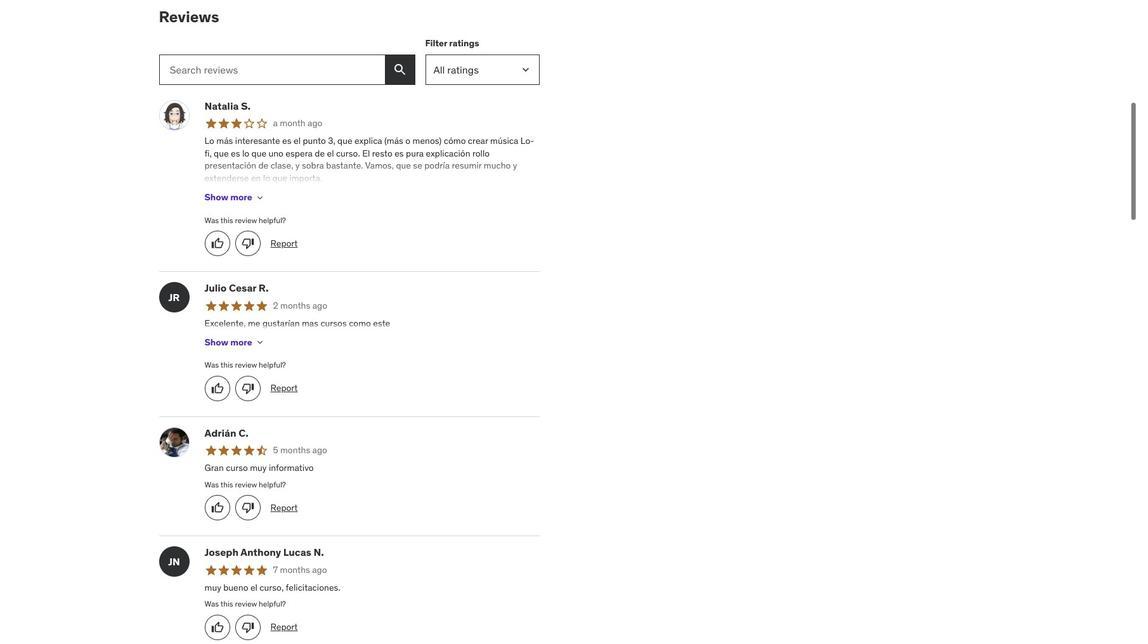 Task type: vqa. For each thing, say whether or not it's contained in the screenshot.
alex
no



Task type: locate. For each thing, give the bounding box(es) containing it.
report button down informativo
[[271, 502, 298, 515]]

mark as unhelpful image down curso
[[241, 502, 254, 515]]

o
[[406, 135, 411, 147]]

more
[[230, 192, 252, 203], [230, 337, 252, 348]]

1 show more from the top
[[205, 192, 252, 203]]

this for joseph
[[221, 600, 233, 609]]

1 report button from the top
[[271, 238, 298, 250]]

mark as unhelpful image
[[241, 622, 254, 634]]

muy left bueno
[[205, 582, 221, 594]]

was down excelente,
[[205, 360, 219, 370]]

0 vertical spatial xsmall image
[[255, 193, 265, 203]]

mark as helpful image for natalia
[[211, 237, 224, 250]]

0 horizontal spatial lo
[[242, 148, 249, 159]]

es up "presentación"
[[231, 148, 240, 159]]

was this review helpful? for cesar
[[205, 360, 286, 370]]

show more for natalia
[[205, 192, 252, 203]]

explica
[[355, 135, 382, 147]]

que down "interesante"
[[252, 148, 267, 159]]

4 report from the top
[[271, 622, 298, 633]]

0 vertical spatial el
[[294, 135, 301, 147]]

1 vertical spatial months
[[280, 445, 310, 456]]

0 horizontal spatial muy
[[205, 582, 221, 594]]

2 report from the top
[[271, 383, 298, 394]]

helpful? down gran curso muy informativo
[[259, 480, 286, 490]]

4 this from the top
[[221, 600, 233, 609]]

que left se
[[396, 160, 411, 171]]

this down curso
[[221, 480, 233, 490]]

como
[[349, 318, 371, 329]]

report button right mark as unhelpful icon
[[271, 622, 298, 634]]

mark as helpful image left mark as unhelpful icon
[[211, 622, 224, 634]]

show more down extenderse
[[205, 192, 252, 203]]

months up excelente, me gustarían mas cursos como este
[[280, 300, 310, 311]]

1 report from the top
[[271, 238, 298, 249]]

was this review helpful? down bueno
[[205, 600, 286, 609]]

y right "mucho"
[[513, 160, 517, 171]]

podría
[[425, 160, 450, 171]]

xsmall image down en
[[255, 193, 265, 203]]

1 show more button from the top
[[205, 185, 265, 210]]

show more button down extenderse
[[205, 185, 265, 210]]

1 mark as unhelpful image from the top
[[241, 237, 254, 250]]

2 was from the top
[[205, 360, 219, 370]]

report up 2 at the top of the page
[[271, 238, 298, 249]]

1 show from the top
[[205, 192, 228, 203]]

report down informativo
[[271, 502, 298, 514]]

bastante.
[[326, 160, 363, 171]]

bueno
[[223, 582, 248, 594]]

mark as helpful image up julio
[[211, 237, 224, 250]]

was this review helpful? down en
[[205, 215, 286, 225]]

1 mark as helpful image from the top
[[211, 237, 224, 250]]

ago for joseph anthony lucas n.
[[312, 565, 327, 576]]

me
[[248, 318, 260, 329]]

lucas
[[283, 547, 311, 559]]

el down 3,
[[327, 148, 334, 159]]

lo right en
[[263, 173, 270, 184]]

4 helpful? from the top
[[259, 600, 286, 609]]

jn
[[168, 556, 180, 568]]

months
[[280, 300, 310, 311], [280, 445, 310, 456], [280, 565, 310, 576]]

1 horizontal spatial el
[[294, 135, 301, 147]]

show more button for cesar
[[205, 330, 265, 355]]

3 mark as helpful image from the top
[[211, 502, 224, 515]]

adrián
[[205, 427, 236, 440]]

more down extenderse
[[230, 192, 252, 203]]

2 xsmall image from the top
[[255, 338, 265, 348]]

es down '(más'
[[395, 148, 404, 159]]

helpful?
[[259, 215, 286, 225], [259, 360, 286, 370], [259, 480, 286, 490], [259, 600, 286, 609]]

1 vertical spatial mark as unhelpful image
[[241, 382, 254, 395]]

months down lucas
[[280, 565, 310, 576]]

2 more from the top
[[230, 337, 252, 348]]

1 was this review helpful? from the top
[[205, 215, 286, 225]]

1 this from the top
[[221, 215, 233, 225]]

2 show from the top
[[205, 337, 228, 348]]

review down bueno
[[235, 600, 257, 609]]

0 horizontal spatial el
[[251, 582, 258, 594]]

3 this from the top
[[221, 480, 233, 490]]

1 vertical spatial show more
[[205, 337, 252, 348]]

more for cesar
[[230, 337, 252, 348]]

show more button
[[205, 185, 265, 210], [205, 330, 265, 355]]

this down bueno
[[221, 600, 233, 609]]

julio
[[205, 282, 227, 295]]

2 vertical spatial months
[[280, 565, 310, 576]]

was this review helpful? down the me
[[205, 360, 286, 370]]

0 horizontal spatial de
[[259, 160, 269, 171]]

2 review from the top
[[235, 360, 257, 370]]

report button up 2 at the top of the page
[[271, 238, 298, 250]]

3 was from the top
[[205, 480, 219, 490]]

months for julio cesar r.
[[280, 300, 310, 311]]

que
[[338, 135, 353, 147], [214, 148, 229, 159], [252, 148, 267, 159], [396, 160, 411, 171], [272, 173, 287, 184]]

a
[[273, 118, 278, 129]]

0 vertical spatial mark as unhelpful image
[[241, 237, 254, 250]]

lo
[[242, 148, 249, 159], [263, 173, 270, 184]]

este
[[373, 318, 390, 329]]

lo down "interesante"
[[242, 148, 249, 159]]

was down extenderse
[[205, 215, 219, 225]]

was this review helpful? down curso
[[205, 480, 286, 490]]

ago down n.
[[312, 565, 327, 576]]

resumir
[[452, 160, 482, 171]]

1 vertical spatial xsmall image
[[255, 338, 265, 348]]

was for adrián
[[205, 480, 219, 490]]

show
[[205, 192, 228, 203], [205, 337, 228, 348]]

muy right curso
[[250, 463, 267, 474]]

3 mark as unhelpful image from the top
[[241, 502, 254, 515]]

5 months ago
[[273, 445, 327, 456]]

felicitaciones.
[[286, 582, 341, 594]]

1 xsmall image from the top
[[255, 193, 265, 203]]

0 horizontal spatial y
[[296, 160, 300, 171]]

cesar
[[229, 282, 256, 295]]

clase,
[[271, 160, 293, 171]]

cursos
[[321, 318, 347, 329]]

3 review from the top
[[235, 480, 257, 490]]

2 report button from the top
[[271, 383, 298, 395]]

lo-
[[521, 135, 534, 147]]

was
[[205, 215, 219, 225], [205, 360, 219, 370], [205, 480, 219, 490], [205, 600, 219, 609]]

espera
[[286, 148, 313, 159]]

natalia
[[205, 100, 239, 112]]

was this review helpful? for c.
[[205, 480, 286, 490]]

months up informativo
[[280, 445, 310, 456]]

ago up informativo
[[313, 445, 327, 456]]

3 report button from the top
[[271, 502, 298, 515]]

mark as helpful image
[[211, 237, 224, 250], [211, 382, 224, 395], [211, 502, 224, 515], [211, 622, 224, 634]]

0 vertical spatial months
[[280, 300, 310, 311]]

report button for c.
[[271, 502, 298, 515]]

review down en
[[235, 215, 257, 225]]

was this review helpful? for anthony
[[205, 600, 286, 609]]

ago for adrián c.
[[313, 445, 327, 456]]

show down excelente,
[[205, 337, 228, 348]]

que up curso.
[[338, 135, 353, 147]]

2 vertical spatial mark as unhelpful image
[[241, 502, 254, 515]]

el
[[294, 135, 301, 147], [327, 148, 334, 159], [251, 582, 258, 594]]

helpful? down en
[[259, 215, 286, 225]]

this
[[221, 215, 233, 225], [221, 360, 233, 370], [221, 480, 233, 490], [221, 600, 233, 609]]

de
[[315, 148, 325, 159], [259, 160, 269, 171]]

mark as helpful image down gran
[[211, 502, 224, 515]]

3 helpful? from the top
[[259, 480, 286, 490]]

gran curso muy informativo
[[205, 463, 314, 474]]

2 show more from the top
[[205, 337, 252, 348]]

7 months ago
[[273, 565, 327, 576]]

review down curso
[[235, 480, 257, 490]]

xsmall image for cesar
[[255, 338, 265, 348]]

show more button for s.
[[205, 185, 265, 210]]

this down excelente,
[[221, 360, 233, 370]]

0 vertical spatial show more
[[205, 192, 252, 203]]

more down the me
[[230, 337, 252, 348]]

4 report button from the top
[[271, 622, 298, 634]]

was this review helpful?
[[205, 215, 286, 225], [205, 360, 286, 370], [205, 480, 286, 490], [205, 600, 286, 609]]

2 show more button from the top
[[205, 330, 265, 355]]

de down punto
[[315, 148, 325, 159]]

show down extenderse
[[205, 192, 228, 203]]

mark as unhelpful image up c.
[[241, 382, 254, 395]]

mucho
[[484, 160, 511, 171]]

4 was from the top
[[205, 600, 219, 609]]

ago up punto
[[308, 118, 323, 129]]

0 vertical spatial show more button
[[205, 185, 265, 210]]

y
[[296, 160, 300, 171], [513, 160, 517, 171]]

report button for s.
[[271, 238, 298, 250]]

extenderse
[[205, 173, 249, 184]]

3 was this review helpful? from the top
[[205, 480, 286, 490]]

1 horizontal spatial de
[[315, 148, 325, 159]]

ago up 'mas'
[[313, 300, 327, 311]]

was down gran
[[205, 480, 219, 490]]

report button
[[271, 238, 298, 250], [271, 383, 298, 395], [271, 502, 298, 515], [271, 622, 298, 634]]

muy
[[250, 463, 267, 474], [205, 582, 221, 594]]

mark as unhelpful image for cesar
[[241, 382, 254, 395]]

show for julio
[[205, 337, 228, 348]]

1 was from the top
[[205, 215, 219, 225]]

mark as unhelpful image for s.
[[241, 237, 254, 250]]

anthony
[[241, 547, 281, 559]]

show more button down excelente,
[[205, 330, 265, 355]]

s.
[[241, 100, 251, 112]]

2 helpful? from the top
[[259, 360, 286, 370]]

0 vertical spatial more
[[230, 192, 252, 203]]

el left curso,
[[251, 582, 258, 594]]

informativo
[[269, 463, 314, 474]]

el up espera
[[294, 135, 301, 147]]

2 mark as helpful image from the top
[[211, 382, 224, 395]]

report up 5
[[271, 383, 298, 394]]

1 vertical spatial show more button
[[205, 330, 265, 355]]

xsmall image down the me
[[255, 338, 265, 348]]

uno
[[269, 148, 284, 159]]

n.
[[314, 547, 324, 559]]

2 vertical spatial el
[[251, 582, 258, 594]]

helpful? down muy bueno el curso, felicitaciones.
[[259, 600, 286, 609]]

this down extenderse
[[221, 215, 233, 225]]

vamos,
[[365, 160, 394, 171]]

1 vertical spatial lo
[[263, 173, 270, 184]]

excelente, me gustarían mas cursos como este
[[205, 318, 390, 329]]

0 vertical spatial muy
[[250, 463, 267, 474]]

xsmall image
[[255, 193, 265, 203], [255, 338, 265, 348]]

helpful? for c.
[[259, 480, 286, 490]]

es
[[282, 135, 292, 147], [231, 148, 240, 159], [395, 148, 404, 159]]

2 this from the top
[[221, 360, 233, 370]]

interesante
[[235, 135, 280, 147]]

1 horizontal spatial y
[[513, 160, 517, 171]]

1 horizontal spatial lo
[[263, 173, 270, 184]]

1 review from the top
[[235, 215, 257, 225]]

reviews
[[159, 7, 219, 27]]

review
[[235, 215, 257, 225], [235, 360, 257, 370], [235, 480, 257, 490], [235, 600, 257, 609]]

report
[[271, 238, 298, 249], [271, 383, 298, 394], [271, 502, 298, 514], [271, 622, 298, 633]]

1 vertical spatial el
[[327, 148, 334, 159]]

muy bueno el curso, felicitaciones.
[[205, 582, 341, 594]]

ago for natalia s.
[[308, 118, 323, 129]]

review down the me
[[235, 360, 257, 370]]

1 helpful? from the top
[[259, 215, 286, 225]]

was for julio
[[205, 360, 219, 370]]

4 was this review helpful? from the top
[[205, 600, 286, 609]]

mark as unhelpful image up cesar
[[241, 237, 254, 250]]

a month ago
[[273, 118, 323, 129]]

presentación
[[205, 160, 256, 171]]

4 mark as helpful image from the top
[[211, 622, 224, 634]]

0 vertical spatial show
[[205, 192, 228, 203]]

1 more from the top
[[230, 192, 252, 203]]

2 was this review helpful? from the top
[[205, 360, 286, 370]]

es up the uno
[[282, 135, 292, 147]]

mark as unhelpful image
[[241, 237, 254, 250], [241, 382, 254, 395], [241, 502, 254, 515]]

3 report from the top
[[271, 502, 298, 514]]

crear
[[468, 135, 488, 147]]

1 vertical spatial show
[[205, 337, 228, 348]]

helpful? for anthony
[[259, 600, 286, 609]]

was for joseph
[[205, 600, 219, 609]]

de up en
[[259, 160, 269, 171]]

mark as helpful image up adrián
[[211, 382, 224, 395]]

2 mark as unhelpful image from the top
[[241, 382, 254, 395]]

report button up 5
[[271, 383, 298, 395]]

show more
[[205, 192, 252, 203], [205, 337, 252, 348]]

show more down excelente,
[[205, 337, 252, 348]]

1 y from the left
[[296, 160, 300, 171]]

y down espera
[[296, 160, 300, 171]]

helpful? down gustarían
[[259, 360, 286, 370]]

report right mark as unhelpful icon
[[271, 622, 298, 633]]

report for anthony
[[271, 622, 298, 633]]

1 vertical spatial more
[[230, 337, 252, 348]]

ago
[[308, 118, 323, 129], [313, 300, 327, 311], [313, 445, 327, 456], [312, 565, 327, 576]]

was down joseph
[[205, 600, 219, 609]]

curso
[[226, 463, 248, 474]]

sobra
[[302, 160, 324, 171]]

4 review from the top
[[235, 600, 257, 609]]



Task type: describe. For each thing, give the bounding box(es) containing it.
mark as helpful image for joseph
[[211, 622, 224, 634]]

months for adrián c.
[[280, 445, 310, 456]]

curso.
[[336, 148, 360, 159]]

curso,
[[260, 582, 284, 594]]

resto
[[372, 148, 393, 159]]

report for s.
[[271, 238, 298, 249]]

0 vertical spatial lo
[[242, 148, 249, 159]]

mark as helpful image for julio
[[211, 382, 224, 395]]

natalia s.
[[205, 100, 251, 112]]

mark as helpful image for adrián
[[211, 502, 224, 515]]

more for s.
[[230, 192, 252, 203]]

report for c.
[[271, 502, 298, 514]]

pura
[[406, 148, 424, 159]]

jr
[[168, 291, 180, 304]]

más
[[217, 135, 233, 147]]

ratings
[[449, 37, 479, 49]]

2 horizontal spatial es
[[395, 148, 404, 159]]

en
[[251, 173, 261, 184]]

explicación
[[426, 148, 470, 159]]

review for c.
[[235, 480, 257, 490]]

fi,
[[205, 148, 212, 159]]

filter ratings
[[425, 37, 479, 49]]

2 months ago
[[273, 300, 327, 311]]

this for julio
[[221, 360, 233, 370]]

se
[[413, 160, 422, 171]]

joseph
[[205, 547, 239, 559]]

review for s.
[[235, 215, 257, 225]]

que down clase,
[[272, 173, 287, 184]]

1 horizontal spatial muy
[[250, 463, 267, 474]]

el
[[362, 148, 370, 159]]

show more for julio
[[205, 337, 252, 348]]

2
[[273, 300, 278, 311]]

this for natalia
[[221, 215, 233, 225]]

mas
[[302, 318, 318, 329]]

mark as unhelpful image for c.
[[241, 502, 254, 515]]

2 y from the left
[[513, 160, 517, 171]]

show for natalia
[[205, 192, 228, 203]]

0 horizontal spatial es
[[231, 148, 240, 159]]

months for joseph anthony lucas n.
[[280, 565, 310, 576]]

0 vertical spatial de
[[315, 148, 325, 159]]

2 horizontal spatial el
[[327, 148, 334, 159]]

rollo
[[473, 148, 490, 159]]

julio cesar r.
[[205, 282, 269, 295]]

lo más interesante es el punto 3, que explica (más o menos) cómo crear música lo- fi, que es lo que uno espera de el curso. el resto es pura explicación rollo presentación de clase, y sobra bastante. vamos, que se podría resumir mucho y extenderse en lo que importa.
[[205, 135, 534, 184]]

report button for cesar
[[271, 383, 298, 395]]

was for natalia
[[205, 215, 219, 225]]

importa.
[[290, 173, 322, 184]]

gran
[[205, 463, 224, 474]]

Search reviews text field
[[159, 55, 385, 85]]

menos)
[[413, 135, 442, 147]]

3,
[[328, 135, 335, 147]]

cómo
[[444, 135, 466, 147]]

5
[[273, 445, 278, 456]]

review for anthony
[[235, 600, 257, 609]]

1 horizontal spatial es
[[282, 135, 292, 147]]

c.
[[239, 427, 249, 440]]

lo
[[205, 135, 214, 147]]

was this review helpful? for s.
[[205, 215, 286, 225]]

joseph anthony lucas n.
[[205, 547, 324, 559]]

helpful? for s.
[[259, 215, 286, 225]]

r.
[[259, 282, 269, 295]]

ago for julio cesar r.
[[313, 300, 327, 311]]

report for cesar
[[271, 383, 298, 394]]

adrián c.
[[205, 427, 249, 440]]

report button for anthony
[[271, 622, 298, 634]]

música
[[490, 135, 519, 147]]

1 vertical spatial de
[[259, 160, 269, 171]]

excelente,
[[205, 318, 246, 329]]

filter
[[425, 37, 447, 49]]

gustarían
[[263, 318, 300, 329]]

this for adrián
[[221, 480, 233, 490]]

xsmall image for s.
[[255, 193, 265, 203]]

helpful? for cesar
[[259, 360, 286, 370]]

7
[[273, 565, 278, 576]]

que down más
[[214, 148, 229, 159]]

submit search image
[[392, 62, 408, 77]]

1 vertical spatial muy
[[205, 582, 221, 594]]

month
[[280, 118, 306, 129]]

punto
[[303, 135, 326, 147]]

(más
[[385, 135, 403, 147]]

review for cesar
[[235, 360, 257, 370]]



